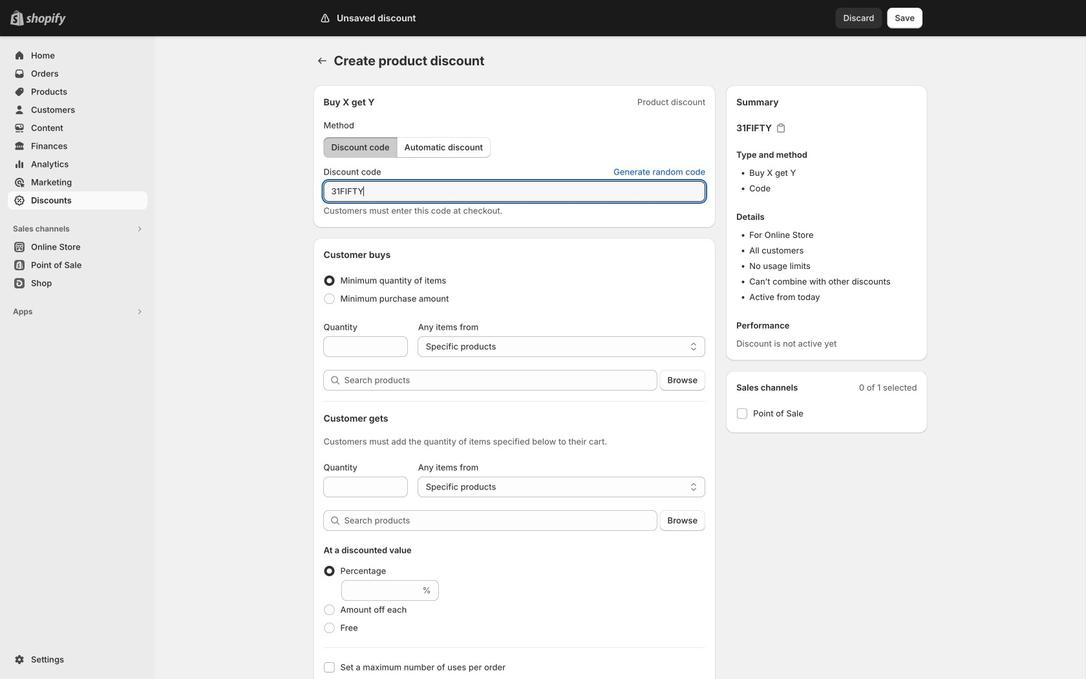 Task type: describe. For each thing, give the bounding box(es) containing it.
shopify image
[[26, 13, 66, 26]]

1 search products text field from the top
[[344, 370, 658, 391]]



Task type: locate. For each thing, give the bounding box(es) containing it.
None text field
[[324, 477, 408, 497], [342, 580, 420, 601], [324, 477, 408, 497], [342, 580, 420, 601]]

1 vertical spatial search products text field
[[344, 510, 658, 531]]

None text field
[[324, 181, 706, 202], [324, 336, 408, 357], [324, 181, 706, 202], [324, 336, 408, 357]]

Search products text field
[[344, 370, 658, 391], [344, 510, 658, 531]]

0 vertical spatial search products text field
[[344, 370, 658, 391]]

2 search products text field from the top
[[344, 510, 658, 531]]



Task type: vqa. For each thing, say whether or not it's contained in the screenshot.
Search products text box
yes



